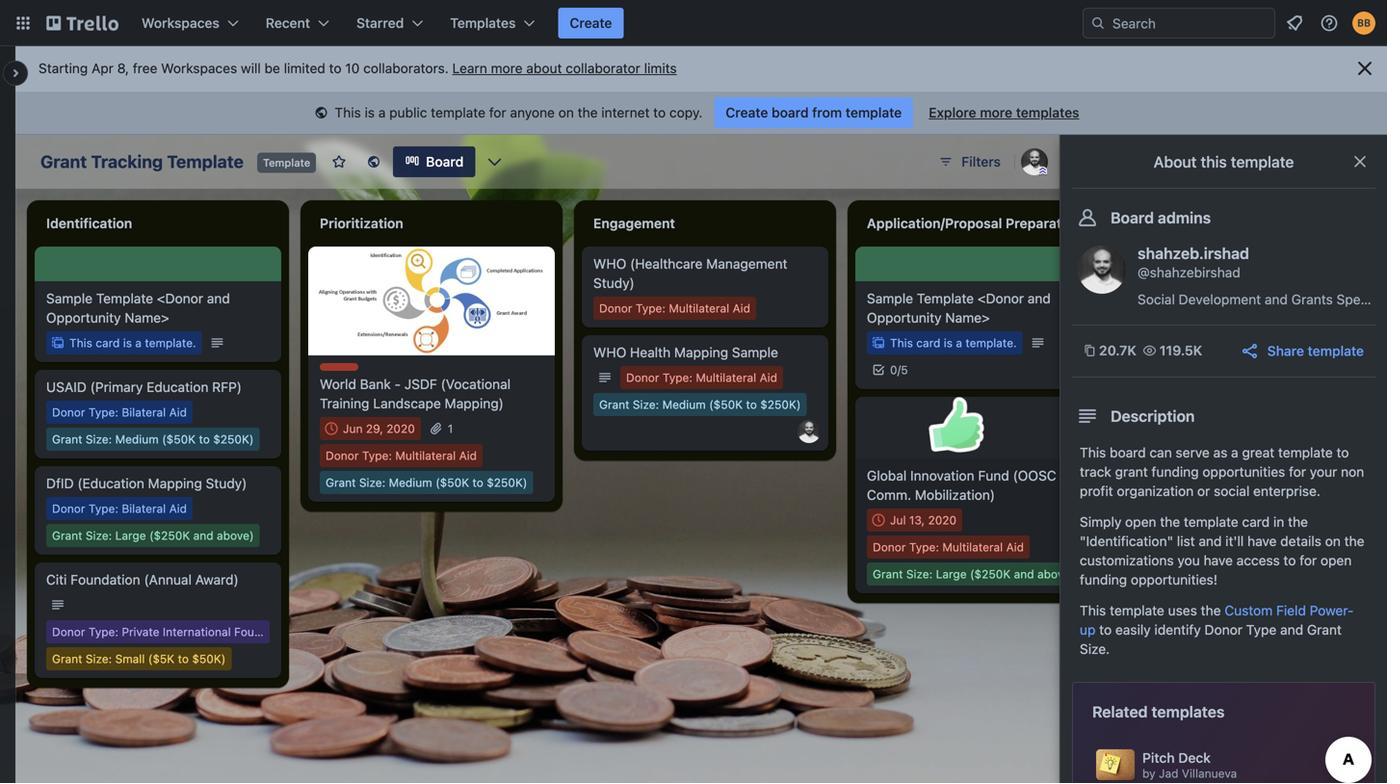 Task type: vqa. For each thing, say whether or not it's contained in the screenshot.
the right click to unstar this board. it will be removed from your starred list. icon
no



Task type: describe. For each thing, give the bounding box(es) containing it.
dfid (education mapping study)
[[46, 476, 247, 492]]

template inside text field
[[167, 151, 244, 172]]

type down (primary
[[89, 406, 115, 419]]

anyone
[[510, 105, 555, 120]]

donor up health
[[600, 302, 633, 315]]

world bank - jsdf (vocational training landscape mapping) link
[[320, 375, 544, 414]]

template inside button
[[1309, 343, 1365, 359]]

1
[[448, 422, 453, 436]]

enterprise.
[[1254, 483, 1321, 499]]

aid down who health mapping sample link on the top of the page
[[760, 371, 778, 385]]

multilateral down 1
[[395, 449, 456, 463]]

donor down jul
[[873, 541, 906, 554]]

type down the 29,
[[362, 449, 389, 463]]

world
[[320, 376, 356, 392]]

explore more templates link
[[918, 97, 1092, 128]]

engagement
[[594, 215, 676, 231]]

to down mapping)
[[473, 476, 484, 490]]

to inside the this board can serve as a great template to track grant funding opportunities for your non profit organization or social enterprise.
[[1337, 445, 1350, 461]]

card inside simply open the template card in the "identification" list and it'll have details on the customizations you have access to for open funding opportunities!
[[1243, 514, 1271, 530]]

1 horizontal spatial have
[[1248, 533, 1278, 549]]

1 vertical spatial have
[[1204, 553, 1234, 569]]

templates
[[450, 15, 516, 31]]

board admins
[[1111, 209, 1212, 227]]

templates button
[[439, 8, 547, 39]]

this right sm 'image'
[[335, 105, 361, 120]]

Prioritization text field
[[308, 208, 555, 239]]

tracking
[[91, 151, 163, 172]]

open information menu image
[[1320, 13, 1340, 33]]

jad
[[1160, 767, 1179, 781]]

global innovation fund (oosc comm. mobilization)
[[867, 468, 1057, 503]]

this is a public template for anyone on the internet to copy.
[[335, 105, 703, 120]]

mapping)
[[445, 396, 504, 412]]

simply
[[1080, 514, 1122, 530]]

thumbsup image
[[922, 393, 991, 462]]

grant left small
[[52, 653, 82, 666]]

this template uses the
[[1080, 603, 1225, 619]]

name> for application/proposal preparation
[[946, 310, 991, 326]]

1 vertical spatial ($250k
[[971, 568, 1011, 581]]

starred
[[357, 15, 404, 31]]

as
[[1214, 445, 1228, 461]]

about
[[527, 60, 562, 76]]

description
[[1111, 407, 1196, 426]]

for inside simply open the template card in the "identification" list and it'll have details on the customizations you have access to for open funding opportunities!
[[1300, 553, 1318, 569]]

recent button
[[254, 8, 341, 39]]

the up list
[[1161, 514, 1181, 530]]

to down who health mapping sample link on the top of the page
[[746, 398, 757, 412]]

Search field
[[1106, 9, 1275, 38]]

0 horizontal spatial medium
[[115, 433, 159, 446]]

filters
[[962, 154, 1001, 170]]

fund
[[979, 468, 1010, 484]]

1 horizontal spatial grant size : large ($250k and above)
[[873, 568, 1075, 581]]

field
[[1277, 603, 1307, 619]]

this up usaid
[[69, 336, 92, 350]]

2 vertical spatial $250k)
[[487, 476, 528, 490]]

template up easily
[[1110, 603, 1165, 619]]

2 vertical spatial grant size : medium ($50k to $250k)
[[326, 476, 528, 490]]

pitch
[[1143, 750, 1175, 766]]

13,
[[910, 514, 925, 527]]

by
[[1143, 767, 1156, 781]]

template. for identification
[[145, 336, 196, 350]]

organization
[[1118, 483, 1194, 499]]

0 horizontal spatial on
[[559, 105, 574, 120]]

urgent
[[320, 364, 358, 378]]

size up (education
[[86, 433, 109, 446]]

type down who health mapping sample
[[663, 371, 690, 385]]

grant tracking template
[[40, 151, 244, 172]]

identification
[[46, 215, 132, 231]]

jul 13, 2020
[[891, 514, 957, 527]]

share template
[[1268, 343, 1365, 359]]

Application/Proposal Preparation text field
[[856, 208, 1103, 239]]

opportunities
[[1203, 464, 1286, 480]]

1 horizontal spatial large
[[936, 568, 967, 581]]

2 horizontal spatial grant size : medium ($50k to $250k)
[[600, 398, 801, 412]]

donor down dfid
[[52, 502, 85, 516]]

size down the 29,
[[359, 476, 382, 490]]

$50k)
[[192, 653, 226, 666]]

donor type : multilateral aid down jun 29, 2020
[[326, 449, 477, 463]]

0 vertical spatial shahzeb.irshad (shahzebirshad) image
[[1022, 148, 1049, 175]]

shahzeb.irshad @shahzebirshad
[[1138, 244, 1250, 280]]

to inside simply open the template card in the "identification" list and it'll have details on the customizations you have access to for open funding opportunities!
[[1284, 553, 1297, 569]]

is for application/proposal preparation
[[944, 336, 953, 350]]

donor type : multilateral aid down jul 13, 2020
[[873, 541, 1025, 554]]

dfid
[[46, 476, 74, 492]]

(oosc
[[1014, 468, 1057, 484]]

simply open the template card in the "identification" list and it'll have details on the customizations you have access to for open funding opportunities!
[[1080, 514, 1365, 588]]

to left 10
[[329, 60, 342, 76]]

custom field power- up link
[[1080, 603, 1355, 638]]

grant down "jun"
[[326, 476, 356, 490]]

opportunity for identification
[[46, 310, 121, 326]]

grant down jul
[[873, 568, 904, 581]]

share
[[1268, 343, 1305, 359]]

about
[[1154, 153, 1197, 171]]

create board from template link
[[715, 97, 914, 128]]

8,
[[117, 60, 129, 76]]

0 vertical spatial ($250k
[[149, 529, 190, 543]]

the right uses
[[1202, 603, 1222, 619]]

your
[[1311, 464, 1338, 480]]

the right in
[[1289, 514, 1309, 530]]

donor down 'citi' on the left
[[52, 626, 85, 639]]

board for create
[[772, 105, 809, 120]]

<donor for application/proposal preparation
[[978, 291, 1025, 306]]

donor type : bilateral aid for (education
[[52, 502, 187, 516]]

1 vertical spatial open
[[1321, 553, 1353, 569]]

multilateral down who health mapping sample link on the top of the page
[[696, 371, 757, 385]]

up
[[1080, 622, 1096, 638]]

collaborators.
[[363, 60, 449, 76]]

custom field power- up
[[1080, 603, 1355, 638]]

award)
[[195, 572, 239, 588]]

0 horizontal spatial more
[[491, 60, 523, 76]]

0 horizontal spatial grant size : large ($250k and above)
[[52, 529, 254, 543]]

0 vertical spatial large
[[115, 529, 146, 543]]

size down 13,
[[907, 568, 930, 581]]

0 vertical spatial $250k)
[[761, 398, 801, 412]]

aid down 'management'
[[733, 302, 751, 315]]

details
[[1281, 533, 1322, 549]]

color: red, title: "urgent" element
[[320, 363, 359, 378]]

template down "learn"
[[431, 105, 486, 120]]

starting apr 8, free workspaces will be limited to 10 collaborators. learn more about collaborator limits
[[39, 60, 677, 76]]

aid down dfid (education mapping study) link
[[169, 502, 187, 516]]

deck
[[1179, 750, 1211, 766]]

to left copy.
[[654, 105, 666, 120]]

related templates
[[1093, 703, 1225, 721]]

template inside the this board can serve as a great template to track grant funding opportunities for your non profit organization or social enterprise.
[[1279, 445, 1334, 461]]

innovation
[[911, 468, 975, 484]]

multilateral down who (healthcare management study) link
[[669, 302, 730, 315]]

social
[[1214, 483, 1250, 499]]

global
[[867, 468, 907, 484]]

type up health
[[636, 302, 663, 315]]

opportunity for application/proposal preparation
[[867, 310, 942, 326]]

a up usaid (primary education rfp)
[[135, 336, 142, 350]]

grant
[[1116, 464, 1149, 480]]

preparation
[[1006, 215, 1082, 231]]

great
[[1243, 445, 1275, 461]]

multilateral down mobilization)
[[943, 541, 1004, 554]]

urgent world bank - jsdf (vocational training landscape mapping)
[[320, 364, 511, 412]]

application/proposal
[[867, 215, 1003, 231]]

on inside simply open the template card in the "identification" list and it'll have details on the customizations you have access to for open funding opportunities!
[[1326, 533, 1342, 549]]

to easily identify donor type and grant size.
[[1080, 622, 1343, 657]]

type down jul 13, 2020
[[910, 541, 936, 554]]

explore more templates
[[929, 105, 1080, 120]]

0 horizontal spatial grant size : medium ($50k to $250k)
[[52, 433, 254, 446]]

1 horizontal spatial medium
[[389, 476, 432, 490]]

private
[[122, 626, 160, 639]]

board link
[[393, 147, 475, 177]]

and inside 'to easily identify donor type and grant size.'
[[1281, 622, 1304, 638]]

this card is a template. for identification
[[69, 336, 196, 350]]

foundation inside 'link'
[[71, 572, 140, 588]]

to right ($5k
[[178, 653, 189, 666]]

template right this
[[1232, 153, 1295, 171]]

workspaces inside workspaces popup button
[[142, 15, 220, 31]]

donor type : multilateral aid down who health mapping sample link on the top of the page
[[626, 371, 778, 385]]

list
[[1178, 533, 1196, 549]]

funding inside simply open the template card in the "identification" list and it'll have details on the customizations you have access to for open funding opportunities!
[[1080, 572, 1128, 588]]

donor type : multilateral aid down who (healthcare management study)
[[600, 302, 751, 315]]

related
[[1093, 703, 1148, 721]]

donor down "jun"
[[326, 449, 359, 463]]

donor type : bilateral aid for (primary
[[52, 406, 187, 419]]

template inside simply open the template card in the "identification" list and it'll have details on the customizations you have access to for open funding opportunities!
[[1185, 514, 1239, 530]]

custom
[[1225, 603, 1273, 619]]

template right from
[[846, 105, 902, 120]]

aid down global innovation fund (oosc comm. mobilization) link
[[1007, 541, 1025, 554]]

create board from template
[[726, 105, 902, 120]]

villanueva
[[1182, 767, 1238, 781]]

2020 for jun 29, 2020
[[387, 422, 415, 436]]

shahzeb.irshad (shahzebirshad) image
[[798, 420, 821, 443]]

a left public
[[379, 105, 386, 120]]

who for who health mapping sample
[[594, 345, 627, 360]]

learn
[[453, 60, 488, 76]]

10
[[345, 60, 360, 76]]

to down education in the left of the page
[[199, 433, 210, 446]]

/
[[898, 363, 901, 377]]

1 horizontal spatial is
[[365, 105, 375, 120]]

this up /
[[891, 336, 914, 350]]

admins
[[1158, 209, 1212, 227]]

type down (education
[[89, 502, 115, 516]]

recent
[[266, 15, 310, 31]]

template down application/proposal
[[917, 291, 974, 306]]

size left small
[[86, 653, 109, 666]]

apr
[[92, 60, 114, 76]]

or
[[1198, 483, 1211, 499]]

jun 29, 2020
[[343, 422, 415, 436]]

0 horizontal spatial above)
[[217, 529, 254, 543]]

0 horizontal spatial $250k)
[[213, 433, 254, 446]]

you
[[1178, 553, 1201, 569]]

citi foundation (annual award)
[[46, 572, 239, 588]]

workspaces button
[[130, 8, 250, 39]]

who health mapping sample
[[594, 345, 779, 360]]



Task type: locate. For each thing, give the bounding box(es) containing it.
29,
[[366, 422, 383, 436]]

who inside who (healthcare management study)
[[594, 256, 627, 272]]

template down identification text field
[[96, 291, 153, 306]]

have down it'll
[[1204, 553, 1234, 569]]

serve
[[1176, 445, 1210, 461]]

the right the details
[[1345, 533, 1365, 549]]

shahzeb.irshad (shahzebirshad) image down preparation
[[1079, 246, 1127, 294]]

template
[[167, 151, 244, 172], [263, 157, 311, 169], [96, 291, 153, 306], [917, 291, 974, 306]]

1 vertical spatial more
[[980, 105, 1013, 120]]

1 horizontal spatial 2020
[[929, 514, 957, 527]]

who left health
[[594, 345, 627, 360]]

grant size : large ($250k and above)
[[52, 529, 254, 543], [873, 568, 1075, 581]]

board for board
[[426, 154, 464, 170]]

open up "identification"
[[1126, 514, 1157, 530]]

grant size : large ($250k and above) up citi foundation (annual award) 'link'
[[52, 529, 254, 543]]

0 horizontal spatial templates
[[1017, 105, 1080, 120]]

1 bilateral from the top
[[122, 406, 166, 419]]

Engagement text field
[[582, 208, 829, 239]]

customizations
[[1080, 553, 1175, 569]]

large down jul 13, 2020
[[936, 568, 967, 581]]

2020 for jul 13, 2020
[[929, 514, 957, 527]]

1 horizontal spatial <donor
[[978, 291, 1025, 306]]

primary element
[[0, 0, 1388, 46]]

1 horizontal spatial more
[[980, 105, 1013, 120]]

type inside 'to easily identify donor type and grant size.'
[[1247, 622, 1277, 638]]

study) for who (healthcare management study)
[[594, 275, 635, 291]]

size down (education
[[86, 529, 109, 543]]

2 vertical spatial medium
[[389, 476, 432, 490]]

donor type : bilateral aid down (education
[[52, 502, 187, 516]]

for down the details
[[1300, 553, 1318, 569]]

0 horizontal spatial ($50k
[[162, 433, 196, 446]]

grant inside 'to easily identify donor type and grant size.'
[[1308, 622, 1343, 638]]

1 horizontal spatial card
[[917, 336, 941, 350]]

0 horizontal spatial have
[[1204, 553, 1234, 569]]

sample for application/proposal preparation
[[867, 291, 914, 306]]

this card is a template. up usaid (primary education rfp)
[[69, 336, 196, 350]]

1 horizontal spatial on
[[1326, 533, 1342, 549]]

1 horizontal spatial mapping
[[675, 345, 729, 360]]

0 horizontal spatial large
[[115, 529, 146, 543]]

templates up deck
[[1152, 703, 1225, 721]]

0 vertical spatial templates
[[1017, 105, 1080, 120]]

0 vertical spatial medium
[[663, 398, 706, 412]]

donor type : private international foundation
[[52, 626, 295, 639]]

this member is an admin of this board. image
[[1039, 167, 1048, 175]]

create for create
[[570, 15, 612, 31]]

grant inside text field
[[40, 151, 87, 172]]

usaid
[[46, 379, 87, 395]]

1 template. from the left
[[145, 336, 196, 350]]

limited
[[284, 60, 326, 76]]

on
[[559, 105, 574, 120], [1326, 533, 1342, 549]]

grant up dfid
[[52, 433, 82, 446]]

small
[[115, 653, 145, 666]]

to inside 'to easily identify donor type and grant size.'
[[1100, 622, 1112, 638]]

donor
[[600, 302, 633, 315], [626, 371, 660, 385], [52, 406, 85, 419], [326, 449, 359, 463], [52, 502, 85, 516], [873, 541, 906, 554], [1205, 622, 1243, 638], [52, 626, 85, 639]]

board inside the this board can serve as a great template to track grant funding opportunities for your non profit organization or social enterprise.
[[1110, 445, 1147, 461]]

2 this card is a template. from the left
[[891, 336, 1017, 350]]

1 vertical spatial templates
[[1152, 703, 1225, 721]]

2020 down landscape
[[387, 422, 415, 436]]

0 horizontal spatial shahzeb.irshad (shahzebirshad) image
[[1022, 148, 1049, 175]]

foundation right 'citi' on the left
[[71, 572, 140, 588]]

board inside board link
[[426, 154, 464, 170]]

this
[[1201, 153, 1228, 171]]

sample template <donor and opportunity name> for application/proposal preparation
[[867, 291, 1051, 326]]

5
[[901, 363, 909, 377]]

card up (primary
[[96, 336, 120, 350]]

international
[[163, 626, 231, 639]]

is up (primary
[[123, 336, 132, 350]]

this card is a template.
[[69, 336, 196, 350], [891, 336, 1017, 350]]

foundation right international
[[234, 626, 295, 639]]

1 horizontal spatial board
[[1110, 445, 1147, 461]]

0 notifications image
[[1284, 12, 1307, 35]]

for left anyone at left
[[489, 105, 507, 120]]

1 <donor from the left
[[157, 291, 203, 306]]

shahzeb.irshad link
[[1138, 244, 1250, 263]]

2020
[[387, 422, 415, 436], [929, 514, 957, 527]]

learn more about collaborator limits link
[[453, 60, 677, 76]]

2 template. from the left
[[966, 336, 1017, 350]]

2 sample template <donor and opportunity name> link from the left
[[867, 289, 1091, 328]]

name> down application/proposal preparation
[[946, 310, 991, 326]]

bilateral for (education
[[122, 502, 166, 516]]

and inside simply open the template card in the "identification" list and it'll have details on the customizations you have access to for open funding opportunities!
[[1199, 533, 1223, 549]]

aid down mapping)
[[459, 449, 477, 463]]

0 vertical spatial foundation
[[71, 572, 140, 588]]

1 sample template <donor and opportunity name> link from the left
[[46, 289, 270, 328]]

1 vertical spatial foundation
[[234, 626, 295, 639]]

who health mapping sample link
[[594, 343, 817, 362]]

2 who from the top
[[594, 345, 627, 360]]

back to home image
[[46, 8, 119, 39]]

template up identification text field
[[167, 151, 244, 172]]

2 vertical spatial ($50k
[[436, 476, 469, 490]]

1 vertical spatial medium
[[115, 433, 159, 446]]

donor down health
[[626, 371, 660, 385]]

<donor down application/proposal preparation text box
[[978, 291, 1025, 306]]

size down health
[[633, 398, 656, 412]]

2 horizontal spatial card
[[1243, 514, 1271, 530]]

($5k
[[148, 653, 175, 666]]

funding
[[1152, 464, 1200, 480], [1080, 572, 1128, 588]]

donor type : multilateral aid
[[600, 302, 751, 315], [626, 371, 778, 385], [326, 449, 477, 463], [873, 541, 1025, 554]]

1 horizontal spatial ($250k
[[971, 568, 1011, 581]]

this card is a template. up 5
[[891, 336, 1017, 350]]

(vocational
[[441, 376, 511, 392]]

medium down who health mapping sample
[[663, 398, 706, 412]]

0 vertical spatial 2020
[[387, 422, 415, 436]]

Board name text field
[[31, 147, 253, 177]]

$250k)
[[761, 398, 801, 412], [213, 433, 254, 446], [487, 476, 528, 490]]

limits
[[644, 60, 677, 76]]

grant up 'citi' on the left
[[52, 529, 82, 543]]

1 vertical spatial ($50k
[[162, 433, 196, 446]]

1 vertical spatial who
[[594, 345, 627, 360]]

0 horizontal spatial sample
[[46, 291, 93, 306]]

is up thumbsup image
[[944, 336, 953, 350]]

grant size : small ($5k to $50k)
[[52, 653, 226, 666]]

is
[[365, 105, 375, 120], [123, 336, 132, 350], [944, 336, 953, 350]]

119.5k
[[1160, 343, 1203, 359]]

board for this
[[1110, 445, 1147, 461]]

1 horizontal spatial opportunity
[[867, 310, 942, 326]]

0 vertical spatial donor type : bilateral aid
[[52, 406, 187, 419]]

name> for identification
[[125, 310, 169, 326]]

1 horizontal spatial funding
[[1152, 464, 1200, 480]]

1 who from the top
[[594, 256, 627, 272]]

open
[[1126, 514, 1157, 530], [1321, 553, 1353, 569]]

study)
[[594, 275, 635, 291], [206, 476, 247, 492]]

1 vertical spatial grant size : medium ($50k to $250k)
[[52, 433, 254, 446]]

to down the details
[[1284, 553, 1297, 569]]

opportunities!
[[1131, 572, 1218, 588]]

0 vertical spatial board
[[426, 154, 464, 170]]

card for identification
[[96, 336, 120, 350]]

board left customize views image
[[426, 154, 464, 170]]

bilateral for (primary
[[122, 406, 166, 419]]

bilateral
[[122, 406, 166, 419], [122, 502, 166, 516]]

0 / 5
[[891, 363, 909, 377]]

($50k up dfid (education mapping study) link
[[162, 433, 196, 446]]

($250k down mobilization)
[[971, 568, 1011, 581]]

this card is a template. for application/proposal preparation
[[891, 336, 1017, 350]]

mapping for health
[[675, 345, 729, 360]]

0 horizontal spatial board
[[426, 154, 464, 170]]

workspaces down workspaces popup button
[[161, 60, 237, 76]]

create inside button
[[570, 15, 612, 31]]

1 horizontal spatial open
[[1321, 553, 1353, 569]]

0 horizontal spatial open
[[1126, 514, 1157, 530]]

sample template <donor and opportunity name> link for identification
[[46, 289, 270, 328]]

1 horizontal spatial sample template <donor and opportunity name> link
[[867, 289, 1091, 328]]

1 sample template <donor and opportunity name> from the left
[[46, 291, 230, 326]]

0 vertical spatial grant size : large ($250k and above)
[[52, 529, 254, 543]]

<donor for identification
[[157, 291, 203, 306]]

0 horizontal spatial funding
[[1080, 572, 1128, 588]]

this inside the this board can serve as a great template to track grant funding opportunities for your non profit organization or social enterprise.
[[1080, 445, 1107, 461]]

starting
[[39, 60, 88, 76]]

size
[[633, 398, 656, 412], [86, 433, 109, 446], [359, 476, 382, 490], [86, 529, 109, 543], [907, 568, 930, 581], [86, 653, 109, 666]]

templates
[[1017, 105, 1080, 120], [1152, 703, 1225, 721]]

$250k) down rfp)
[[213, 433, 254, 446]]

sample template <donor and opportunity name>
[[46, 291, 230, 326], [867, 291, 1051, 326]]

$250k) up shahzeb.irshad (shahzebirshad) icon
[[761, 398, 801, 412]]

usaid (primary education rfp) link
[[46, 378, 270, 397]]

be
[[265, 60, 280, 76]]

aid down education in the left of the page
[[169, 406, 187, 419]]

copy.
[[670, 105, 703, 120]]

shahzeb.irshad (shahzebirshad) image right filters at the right top of page
[[1022, 148, 1049, 175]]

funding down the "can"
[[1152, 464, 1200, 480]]

0 horizontal spatial mapping
[[148, 476, 202, 492]]

1 horizontal spatial ($50k
[[436, 476, 469, 490]]

1 horizontal spatial foundation
[[234, 626, 295, 639]]

1 vertical spatial mapping
[[148, 476, 202, 492]]

0 vertical spatial who
[[594, 256, 627, 272]]

is left public
[[365, 105, 375, 120]]

opportunity up usaid
[[46, 310, 121, 326]]

track
[[1080, 464, 1112, 480]]

this up up
[[1080, 603, 1107, 619]]

1 vertical spatial workspaces
[[161, 60, 237, 76]]

template
[[431, 105, 486, 120], [846, 105, 902, 120], [1232, 153, 1295, 171], [1309, 343, 1365, 359], [1279, 445, 1334, 461], [1185, 514, 1239, 530], [1110, 603, 1165, 619]]

0 vertical spatial grant size : medium ($50k to $250k)
[[600, 398, 801, 412]]

large
[[115, 529, 146, 543], [936, 568, 967, 581]]

board for board admins
[[1111, 209, 1155, 227]]

1 horizontal spatial sample template <donor and opportunity name>
[[867, 291, 1051, 326]]

the
[[578, 105, 598, 120], [1161, 514, 1181, 530], [1289, 514, 1309, 530], [1345, 533, 1365, 549], [1202, 603, 1222, 619]]

0 horizontal spatial opportunity
[[46, 310, 121, 326]]

funding down customizations
[[1080, 572, 1128, 588]]

funding inside the this board can serve as a great template to track grant funding opportunities for your non profit organization or social enterprise.
[[1152, 464, 1200, 480]]

1 horizontal spatial grant size : medium ($50k to $250k)
[[326, 476, 528, 490]]

a up thumbsup image
[[956, 336, 963, 350]]

0 horizontal spatial sample template <donor and opportunity name> link
[[46, 289, 270, 328]]

dfid (education mapping study) link
[[46, 474, 270, 493]]

donor down custom
[[1205, 622, 1243, 638]]

medium up dfid (education mapping study) at the bottom
[[115, 433, 159, 446]]

sample up 0
[[867, 291, 914, 306]]

grant down power-
[[1308, 622, 1343, 638]]

mobilization)
[[915, 487, 996, 503]]

on right anyone at left
[[559, 105, 574, 120]]

0 horizontal spatial board
[[772, 105, 809, 120]]

name> up usaid (primary education rfp)
[[125, 310, 169, 326]]

1 name> from the left
[[125, 310, 169, 326]]

1 vertical spatial bilateral
[[122, 502, 166, 516]]

2 name> from the left
[[946, 310, 991, 326]]

donor inside 'to easily identify donor type and grant size.'
[[1205, 622, 1243, 638]]

0 vertical spatial for
[[489, 105, 507, 120]]

1 horizontal spatial sample
[[732, 345, 779, 360]]

0 vertical spatial above)
[[217, 529, 254, 543]]

0 vertical spatial more
[[491, 60, 523, 76]]

a inside the this board can serve as a great template to track grant funding opportunities for your non profit organization or social enterprise.
[[1232, 445, 1239, 461]]

1 horizontal spatial shahzeb.irshad (shahzebirshad) image
[[1079, 246, 1127, 294]]

1 horizontal spatial templates
[[1152, 703, 1225, 721]]

sample template <donor and opportunity name> link up usaid (primary education rfp) link
[[46, 289, 270, 328]]

who (healthcare management study) link
[[594, 254, 817, 293]]

0 horizontal spatial study)
[[206, 476, 247, 492]]

bob builder (bobbuilder40) image
[[1353, 12, 1376, 35]]

(primary
[[90, 379, 143, 395]]

shahzeb.irshad
[[1138, 244, 1250, 263]]

1 opportunity from the left
[[46, 310, 121, 326]]

for inside the this board can serve as a great template to track grant funding opportunities for your non profit organization or social enterprise.
[[1290, 464, 1307, 480]]

0 vertical spatial ($50k
[[709, 398, 743, 412]]

access
[[1237, 553, 1281, 569]]

1 this card is a template. from the left
[[69, 336, 196, 350]]

share template button
[[1241, 341, 1365, 361]]

0 vertical spatial open
[[1126, 514, 1157, 530]]

power-
[[1311, 603, 1355, 619]]

1 horizontal spatial above)
[[1038, 568, 1075, 581]]

and
[[207, 291, 230, 306], [1028, 291, 1051, 306], [193, 529, 214, 543], [1199, 533, 1223, 549], [1015, 568, 1035, 581], [1281, 622, 1304, 638]]

1 vertical spatial grant size : large ($250k and above)
[[873, 568, 1075, 581]]

for
[[489, 105, 507, 120], [1290, 464, 1307, 480], [1300, 553, 1318, 569]]

template. for application/proposal preparation
[[966, 336, 1017, 350]]

type left private
[[89, 626, 115, 639]]

1 horizontal spatial this card is a template.
[[891, 336, 1017, 350]]

1 vertical spatial board
[[1111, 209, 1155, 227]]

who for who (healthcare management study)
[[594, 256, 627, 272]]

bilateral down usaid (primary education rfp)
[[122, 406, 166, 419]]

donor down usaid
[[52, 406, 85, 419]]

to up the 'non'
[[1337, 445, 1350, 461]]

health
[[630, 345, 671, 360]]

grant size : medium ($50k to $250k) down who health mapping sample link on the top of the page
[[600, 398, 801, 412]]

search image
[[1091, 15, 1106, 31]]

0 horizontal spatial ($250k
[[149, 529, 190, 543]]

0 vertical spatial have
[[1248, 533, 1278, 549]]

is for identification
[[123, 336, 132, 350]]

shahzeb.irshad (shahzebirshad) image
[[1022, 148, 1049, 175], [1079, 246, 1127, 294]]

-
[[395, 376, 401, 392]]

large up "citi foundation (annual award)"
[[115, 529, 146, 543]]

0 vertical spatial workspaces
[[142, 15, 220, 31]]

mapping right (education
[[148, 476, 202, 492]]

who down engagement
[[594, 256, 627, 272]]

$250k) down mapping)
[[487, 476, 528, 490]]

create button
[[558, 8, 624, 39]]

this board can serve as a great template to track grant funding opportunities for your non profit organization or social enterprise.
[[1080, 445, 1365, 499]]

0 vertical spatial funding
[[1152, 464, 1200, 480]]

1 vertical spatial $250k)
[[213, 433, 254, 446]]

(healthcare
[[630, 256, 703, 272]]

sample template <donor and opportunity name> for identification
[[46, 291, 230, 326]]

0 vertical spatial board
[[772, 105, 809, 120]]

create for create board from template
[[726, 105, 769, 120]]

<donor
[[157, 291, 203, 306], [978, 291, 1025, 306]]

1 vertical spatial donor type : bilateral aid
[[52, 502, 187, 516]]

2 sample template <donor and opportunity name> from the left
[[867, 291, 1051, 326]]

a
[[379, 105, 386, 120], [135, 336, 142, 350], [956, 336, 963, 350], [1232, 445, 1239, 461]]

Identification text field
[[35, 208, 281, 239]]

create right copy.
[[726, 105, 769, 120]]

foundation
[[71, 572, 140, 588], [234, 626, 295, 639]]

sm image
[[312, 104, 331, 123]]

0 horizontal spatial template.
[[145, 336, 196, 350]]

training
[[320, 396, 370, 412]]

0 vertical spatial create
[[570, 15, 612, 31]]

study) inside who (healthcare management study)
[[594, 275, 635, 291]]

study) for dfid (education mapping study)
[[206, 476, 247, 492]]

0 horizontal spatial create
[[570, 15, 612, 31]]

more right "learn"
[[491, 60, 523, 76]]

grant size : medium ($50k to $250k) down 1
[[326, 476, 528, 490]]

public image
[[366, 154, 382, 170]]

comm.
[[867, 487, 912, 503]]

1 horizontal spatial study)
[[594, 275, 635, 291]]

the left 'internet'
[[578, 105, 598, 120]]

collaborator
[[566, 60, 641, 76]]

1 vertical spatial board
[[1110, 445, 1147, 461]]

template right 'share'
[[1309, 343, 1365, 359]]

0 horizontal spatial card
[[96, 336, 120, 350]]

star or unstar board image
[[332, 154, 347, 170]]

1 donor type : bilateral aid from the top
[[52, 406, 187, 419]]

2 opportunity from the left
[[867, 310, 942, 326]]

mapping
[[675, 345, 729, 360], [148, 476, 202, 492]]

it'll
[[1226, 533, 1245, 549]]

internet
[[602, 105, 650, 120]]

2 <donor from the left
[[978, 291, 1025, 306]]

a right as
[[1232, 445, 1239, 461]]

0 horizontal spatial is
[[123, 336, 132, 350]]

global innovation fund (oosc comm. mobilization) link
[[867, 466, 1091, 505]]

jsdf
[[405, 376, 437, 392]]

jul
[[891, 514, 906, 527]]

above) left customizations
[[1038, 568, 1075, 581]]

for up enterprise.
[[1290, 464, 1307, 480]]

2 horizontal spatial medium
[[663, 398, 706, 412]]

card for application/proposal preparation
[[917, 336, 941, 350]]

0 vertical spatial mapping
[[675, 345, 729, 360]]

sample template <donor and opportunity name> link for application/proposal preparation
[[867, 289, 1091, 328]]

on right the details
[[1326, 533, 1342, 549]]

sample for identification
[[46, 291, 93, 306]]

mapping for (education
[[148, 476, 202, 492]]

jun
[[343, 422, 363, 436]]

non
[[1342, 464, 1365, 480]]

2 donor type : bilateral aid from the top
[[52, 502, 187, 516]]

0 vertical spatial on
[[559, 105, 574, 120]]

grant down who health mapping sample
[[600, 398, 630, 412]]

card left in
[[1243, 514, 1271, 530]]

0 horizontal spatial 2020
[[387, 422, 415, 436]]

board up 'grant'
[[1110, 445, 1147, 461]]

1 vertical spatial for
[[1290, 464, 1307, 480]]

template left star or unstar board icon
[[263, 157, 311, 169]]

0 horizontal spatial foundation
[[71, 572, 140, 588]]

sample template <donor and opportunity name> link down application/proposal preparation text box
[[867, 289, 1091, 328]]

template. up thumbsup image
[[966, 336, 1017, 350]]

2 bilateral from the top
[[122, 502, 166, 516]]

2 horizontal spatial sample
[[867, 291, 914, 306]]

prioritization
[[320, 215, 404, 231]]

template. up education in the left of the page
[[145, 336, 196, 350]]

can
[[1150, 445, 1173, 461]]

1 horizontal spatial create
[[726, 105, 769, 120]]

customize views image
[[485, 152, 504, 172]]

2 horizontal spatial $250k)
[[761, 398, 801, 412]]



